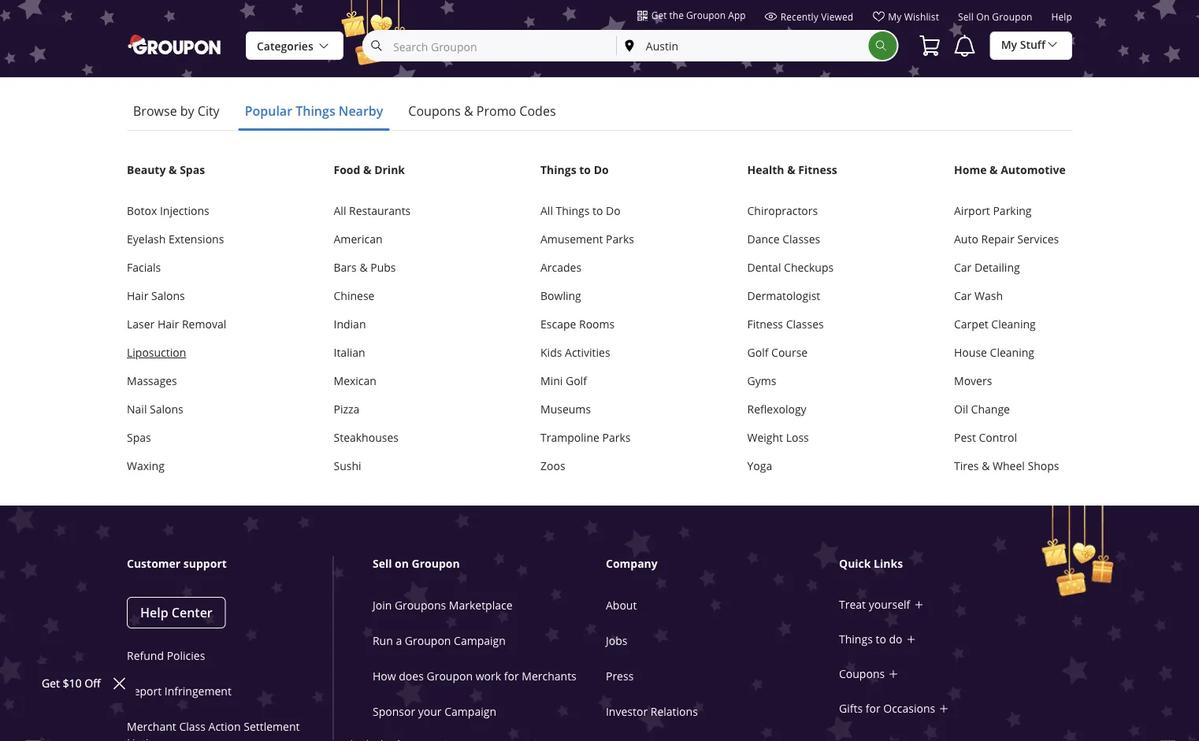 Task type: describe. For each thing, give the bounding box(es) containing it.
car detailing
[[955, 261, 1021, 275]]

2 horizontal spatial your
[[656, 37, 676, 50]]

steakhouses
[[334, 431, 399, 446]]

to for things to do
[[580, 163, 591, 178]]

hair salons link
[[127, 289, 245, 304]]

liposuction link
[[127, 345, 245, 361]]

car wash link
[[955, 289, 1073, 304]]

my for my wishlist
[[889, 10, 902, 23]]

occasions
[[884, 702, 936, 717]]

car for car wash
[[955, 289, 972, 304]]

waxing link
[[127, 459, 245, 475]]

oil
[[955, 403, 969, 417]]

spas inside spas link
[[127, 431, 151, 446]]

0 horizontal spatial hair
[[127, 289, 149, 304]]

all things to do link
[[541, 204, 659, 219]]

get the groupon app button
[[638, 8, 746, 22]]

sushi link
[[334, 459, 452, 475]]

laser hair removal
[[127, 318, 226, 332]]

to for things to do
[[876, 633, 887, 647]]

1 vertical spatial campaign
[[445, 705, 497, 720]]

popular on groupon
[[127, 32, 273, 51]]

recently
[[781, 10, 819, 23]]

mexican
[[334, 374, 377, 389]]

removal
[[182, 318, 226, 332]]

exploring
[[543, 37, 585, 50]]

refund policies
[[127, 649, 205, 664]]

sell for sell on groupon heading
[[373, 557, 392, 572]]

italian
[[334, 346, 365, 360]]

1 vertical spatial do
[[606, 204, 621, 219]]

for right the here
[[851, 37, 864, 50]]

wishlist
[[905, 10, 940, 23]]

things up the amusement
[[556, 204, 590, 219]]

waxing
[[127, 459, 165, 474]]

massages link
[[127, 374, 245, 390]]

eyelash
[[127, 232, 166, 247]]

salons for hair salons
[[151, 289, 185, 304]]

Search Groupon search field
[[364, 32, 616, 60]]

movers
[[955, 374, 993, 389]]

sell on groupon heading
[[373, 557, 609, 573]]

for right place
[[404, 37, 417, 50]]

1 horizontal spatial the
[[750, 37, 764, 50]]

gifts for occasions
[[840, 702, 936, 717]]

mini golf
[[541, 374, 587, 389]]

auto repair services
[[955, 232, 1060, 247]]

bowling
[[541, 289, 582, 304]]

shops
[[1028, 459, 1060, 474]]

run a groupon campaign link
[[373, 634, 506, 649]]

reflexology link
[[748, 402, 866, 418]]

car wash
[[955, 289, 1004, 304]]

beauty
[[127, 163, 166, 178]]

Search Groupon search field
[[363, 30, 899, 61]]

amusement
[[541, 232, 603, 247]]

refund
[[127, 649, 164, 664]]

about link
[[606, 599, 637, 613]]

things down the treat at the right bottom
[[840, 633, 873, 647]]

groupon is your place for savings and discovery while exploring fun activities in your city and around the country. click here for popular categories.
[[305, 37, 953, 50]]

classes for fitness classes
[[787, 318, 824, 332]]

nearby
[[339, 103, 383, 120]]

reflexology
[[748, 403, 807, 417]]

wash
[[975, 289, 1004, 304]]

help link
[[1052, 11, 1073, 29]]

house
[[955, 346, 988, 360]]

classes for dance classes
[[783, 232, 821, 247]]

0 vertical spatial campaign
[[454, 634, 506, 649]]

chinese link
[[334, 289, 452, 304]]

& for coupons
[[464, 103, 474, 120]]

fitness classes link
[[748, 317, 866, 333]]

merchants
[[522, 670, 577, 684]]

my wishlist
[[889, 10, 940, 23]]

investor
[[606, 705, 648, 720]]

center
[[172, 605, 213, 622]]

sell on groupon for sell on groupon link
[[959, 11, 1033, 23]]

browse by city
[[133, 103, 220, 120]]

car for car detailing
[[955, 261, 972, 275]]

get
[[652, 9, 667, 21]]

search image
[[876, 39, 888, 52]]

jobs
[[606, 634, 628, 649]]

my stuff
[[1002, 37, 1046, 52]]

indian
[[334, 318, 366, 332]]

things to do
[[541, 163, 609, 178]]

cleaning for carpet cleaning
[[992, 318, 1037, 332]]

report infringement link
[[127, 685, 232, 699]]

recently viewed
[[781, 10, 854, 23]]

do
[[890, 633, 903, 647]]

help center
[[140, 605, 213, 622]]

browse
[[133, 103, 177, 120]]

trampoline
[[541, 431, 600, 446]]

for right work
[[504, 670, 519, 684]]

merchant class action settlement notice
[[127, 720, 300, 742]]

facials link
[[127, 260, 245, 276]]

tires & wheel shops link
[[955, 459, 1073, 475]]

house cleaning
[[955, 346, 1035, 360]]

company heading
[[606, 557, 843, 573]]

groupon for sell on groupon heading
[[412, 557, 460, 572]]

carpet
[[955, 318, 989, 332]]

pizza link
[[334, 402, 452, 418]]

2 and from the left
[[696, 37, 713, 50]]

place
[[379, 37, 402, 50]]

kids
[[541, 346, 562, 360]]

zoos
[[541, 459, 566, 474]]

all for things
[[541, 204, 553, 219]]

get the groupon app
[[652, 9, 746, 21]]

detailing
[[975, 261, 1021, 275]]

things up all things to do
[[541, 163, 577, 178]]

customer support heading
[[127, 557, 333, 573]]

sell on groupon for sell on groupon heading
[[373, 557, 460, 572]]

settlement
[[244, 720, 300, 735]]

eyelash extensions
[[127, 232, 224, 247]]

weight loss link
[[748, 431, 866, 446]]

dance
[[748, 232, 780, 247]]

things left nearby
[[296, 103, 336, 120]]

groupon for popular on groupon heading
[[210, 32, 273, 51]]

bowling link
[[541, 289, 659, 304]]

report infringement
[[127, 685, 232, 699]]

popular on groupon heading
[[127, 32, 273, 51]]

& for tires
[[982, 459, 991, 474]]

1 vertical spatial fitness
[[748, 318, 784, 332]]

groupon for "run a groupon campaign" link at the left bottom of the page
[[405, 634, 451, 649]]

chiropractors link
[[748, 204, 866, 219]]

coupons for coupons
[[840, 668, 886, 682]]

mexican link
[[334, 374, 452, 390]]

discovery
[[474, 37, 515, 50]]

a
[[396, 634, 402, 649]]

run
[[373, 634, 393, 649]]

work
[[476, 670, 502, 684]]

restaurants
[[349, 204, 411, 219]]

app
[[729, 9, 746, 21]]

parks for amusement parks
[[606, 232, 635, 247]]

coupons for coupons & promo codes
[[409, 103, 461, 120]]

tires
[[955, 459, 980, 474]]

while
[[518, 37, 541, 50]]

parks for trampoline parks
[[603, 431, 631, 446]]

& for health
[[788, 163, 796, 178]]

help for "help" link
[[1052, 11, 1073, 23]]

drink
[[375, 163, 405, 178]]

1 and from the left
[[454, 37, 471, 50]]

trampoline parks link
[[541, 431, 659, 446]]

mini golf link
[[541, 374, 659, 390]]



Task type: vqa. For each thing, say whether or not it's contained in the screenshot.
the American
yes



Task type: locate. For each thing, give the bounding box(es) containing it.
things to do
[[840, 633, 903, 647]]

sell up join
[[373, 557, 392, 572]]

health
[[748, 163, 785, 178]]

the inside button
[[670, 9, 684, 21]]

categories button
[[246, 32, 344, 61]]

for
[[404, 37, 417, 50], [851, 37, 864, 50], [504, 670, 519, 684], [866, 702, 881, 717]]

extensions
[[169, 232, 224, 247]]

parks down all things to do link
[[606, 232, 635, 247]]

viewed
[[822, 10, 854, 23]]

1 horizontal spatial popular
[[245, 103, 293, 120]]

1 horizontal spatial sell on groupon
[[959, 11, 1033, 23]]

help center link
[[127, 598, 226, 629]]

liposuction
[[127, 346, 186, 360]]

1 vertical spatial hair
[[158, 318, 179, 332]]

sushi
[[334, 459, 362, 474]]

0 horizontal spatial coupons
[[409, 103, 461, 120]]

0 vertical spatial hair
[[127, 289, 149, 304]]

on for popular on groupon heading
[[187, 32, 206, 51]]

my for my stuff
[[1002, 37, 1018, 52]]

yourself
[[869, 598, 911, 613]]

loss
[[787, 431, 810, 446]]

0 vertical spatial sell
[[959, 11, 974, 23]]

0 vertical spatial help
[[1052, 11, 1073, 23]]

0 vertical spatial coupons
[[409, 103, 461, 120]]

1 horizontal spatial to
[[593, 204, 603, 219]]

in
[[645, 37, 653, 50]]

1 vertical spatial classes
[[787, 318, 824, 332]]

cleaning down car wash link
[[992, 318, 1037, 332]]

1 horizontal spatial spas
[[180, 163, 205, 178]]

0 vertical spatial my
[[889, 10, 902, 23]]

0 horizontal spatial sell
[[373, 557, 392, 572]]

notice
[[127, 737, 160, 742]]

salons up "laser hair removal"
[[151, 289, 185, 304]]

2 car from the top
[[955, 289, 972, 304]]

indian link
[[334, 317, 452, 333]]

on up by at left
[[187, 32, 206, 51]]

activities
[[565, 346, 611, 360]]

1 horizontal spatial fitness
[[799, 163, 838, 178]]

infringement
[[165, 685, 232, 699]]

0 vertical spatial to
[[580, 163, 591, 178]]

& for beauty
[[169, 163, 177, 178]]

0 horizontal spatial on
[[187, 32, 206, 51]]

0 horizontal spatial help
[[140, 605, 168, 622]]

auto repair services link
[[955, 232, 1073, 248]]

0 horizontal spatial sell on groupon
[[373, 557, 460, 572]]

cleaning for house cleaning
[[991, 346, 1035, 360]]

and right savings
[[454, 37, 471, 50]]

salons right nail
[[150, 403, 184, 417]]

& right beauty
[[169, 163, 177, 178]]

on for sell on groupon heading
[[395, 557, 409, 572]]

1 vertical spatial my
[[1002, 37, 1018, 52]]

0 vertical spatial spas
[[180, 163, 205, 178]]

1 vertical spatial coupons
[[840, 668, 886, 682]]

the right around
[[750, 37, 764, 50]]

food & drink
[[334, 163, 405, 178]]

2 horizontal spatial to
[[876, 633, 887, 647]]

automotive
[[1001, 163, 1067, 178]]

golf right mini
[[566, 374, 587, 389]]

home & automotive
[[955, 163, 1067, 178]]

0 vertical spatial parks
[[606, 232, 635, 247]]

groupons
[[395, 599, 446, 613]]

stuff
[[1021, 37, 1046, 52]]

parks inside 'link'
[[603, 431, 631, 446]]

for right "gifts"
[[866, 702, 881, 717]]

help for help center
[[140, 605, 168, 622]]

groupon for sell on groupon link
[[993, 11, 1033, 23]]

Austin search field
[[617, 32, 869, 60]]

my wishlist link
[[873, 10, 940, 29]]

to left do
[[876, 633, 887, 647]]

0 horizontal spatial the
[[670, 9, 684, 21]]

carpet cleaning
[[955, 318, 1037, 332]]

recently viewed link
[[765, 10, 854, 29]]

0 vertical spatial classes
[[783, 232, 821, 247]]

1 vertical spatial the
[[750, 37, 764, 50]]

popular right the city
[[245, 103, 293, 120]]

1 horizontal spatial on
[[395, 557, 409, 572]]

sell on groupon up my stuff
[[959, 11, 1033, 23]]

1 vertical spatial parks
[[603, 431, 631, 446]]

american link
[[334, 232, 452, 248]]

notifications inbox image
[[953, 33, 978, 58]]

1 horizontal spatial help
[[1052, 11, 1073, 23]]

groupon inside heading
[[412, 557, 460, 572]]

sell on groupon link
[[959, 11, 1033, 29]]

0 vertical spatial cleaning
[[992, 318, 1037, 332]]

classes down "chiropractors" link
[[783, 232, 821, 247]]

car detailing link
[[955, 260, 1073, 276]]

1 vertical spatial sell
[[373, 557, 392, 572]]

on for sell on groupon link
[[977, 11, 990, 23]]

all for food
[[334, 204, 346, 219]]

press link
[[606, 670, 634, 684]]

campaign down 'marketplace'
[[454, 634, 506, 649]]

to up amusement parks link
[[593, 204, 603, 219]]

fitness up "chiropractors" link
[[799, 163, 838, 178]]

classes down the dermatologist link
[[787, 318, 824, 332]]

all
[[334, 204, 346, 219], [541, 204, 553, 219]]

car down auto at right
[[955, 261, 972, 275]]

golf course
[[748, 346, 808, 360]]

1 vertical spatial cleaning
[[991, 346, 1035, 360]]

parks
[[606, 232, 635, 247], [603, 431, 631, 446]]

golf inside the mini golf link
[[566, 374, 587, 389]]

carpet cleaning link
[[955, 317, 1073, 333]]

fitness classes
[[748, 318, 824, 332]]

search element
[[869, 32, 898, 60]]

0 vertical spatial salons
[[151, 289, 185, 304]]

campaign
[[454, 634, 506, 649], [445, 705, 497, 720]]

dance classes
[[748, 232, 821, 247]]

1 vertical spatial on
[[187, 32, 206, 51]]

1 vertical spatial spas
[[127, 431, 151, 446]]

2 vertical spatial on
[[395, 557, 409, 572]]

spas down nail
[[127, 431, 151, 446]]

0 vertical spatial fitness
[[799, 163, 838, 178]]

press
[[606, 670, 634, 684]]

1 vertical spatial sell on groupon
[[373, 557, 460, 572]]

bars & pubs link
[[334, 260, 452, 276]]

& right health on the top
[[788, 163, 796, 178]]

investor relations
[[606, 705, 698, 720]]

& for food
[[363, 163, 372, 178]]

fun
[[587, 37, 602, 50]]

popular
[[127, 32, 184, 51], [866, 37, 901, 50], [245, 103, 293, 120]]

1 horizontal spatial golf
[[748, 346, 769, 360]]

& for bars
[[360, 261, 368, 275]]

2 horizontal spatial popular
[[866, 37, 901, 50]]

coupons
[[409, 103, 461, 120], [840, 668, 886, 682]]

0 horizontal spatial to
[[580, 163, 591, 178]]

nail
[[127, 403, 147, 417]]

car left wash
[[955, 289, 972, 304]]

popular up browse
[[127, 32, 184, 51]]

my left stuff
[[1002, 37, 1018, 52]]

coupons & promo codes
[[409, 103, 556, 120]]

hair right laser
[[158, 318, 179, 332]]

1 vertical spatial car
[[955, 289, 972, 304]]

0 vertical spatial sell on groupon
[[959, 11, 1033, 23]]

pizza
[[334, 403, 360, 417]]

0 vertical spatial car
[[955, 261, 972, 275]]

your right sponsor at the bottom of the page
[[418, 705, 442, 720]]

museums
[[541, 403, 591, 417]]

all up the amusement
[[541, 204, 553, 219]]

& right tires
[[982, 459, 991, 474]]

do
[[594, 163, 609, 178], [606, 204, 621, 219]]

& right home
[[990, 163, 999, 178]]

savings
[[419, 37, 452, 50]]

action
[[209, 720, 241, 735]]

&
[[464, 103, 474, 120], [169, 163, 177, 178], [363, 163, 372, 178], [788, 163, 796, 178], [990, 163, 999, 178], [360, 261, 368, 275], [982, 459, 991, 474]]

1 horizontal spatial my
[[1002, 37, 1018, 52]]

1 horizontal spatial your
[[418, 705, 442, 720]]

airport parking
[[955, 204, 1032, 219]]

2 vertical spatial to
[[876, 633, 887, 647]]

pubs
[[371, 261, 396, 275]]

tires & wheel shops
[[955, 459, 1060, 474]]

treat yourself
[[840, 598, 911, 613]]

fitness up golf course
[[748, 318, 784, 332]]

& for home
[[990, 163, 999, 178]]

& inside tires & wheel shops link
[[982, 459, 991, 474]]

escape rooms link
[[541, 317, 659, 333]]

2 all from the left
[[541, 204, 553, 219]]

cleaning down carpet cleaning link
[[991, 346, 1035, 360]]

sell on groupon inside heading
[[373, 557, 460, 572]]

groupon inside button
[[687, 9, 726, 21]]

0 horizontal spatial spas
[[127, 431, 151, 446]]

popular for popular things nearby
[[245, 103, 293, 120]]

rooms
[[579, 318, 615, 332]]

sell up notifications inbox icon
[[959, 11, 974, 23]]

sell inside heading
[[373, 557, 392, 572]]

& right bars
[[360, 261, 368, 275]]

0 horizontal spatial fitness
[[748, 318, 784, 332]]

sell on groupon up groupons
[[373, 557, 460, 572]]

quick links
[[840, 557, 904, 572]]

to up all things to do
[[580, 163, 591, 178]]

parks down museums link
[[603, 431, 631, 446]]

help up the my stuff button
[[1052, 11, 1073, 23]]

by
[[180, 103, 194, 120]]

salons for nail salons
[[150, 403, 184, 417]]

all up american at left
[[334, 204, 346, 219]]

coupons down the things to do
[[840, 668, 886, 682]]

your right in
[[656, 37, 676, 50]]

1 vertical spatial salons
[[150, 403, 184, 417]]

1 horizontal spatial hair
[[158, 318, 179, 332]]

& inside bars & pubs 'link'
[[360, 261, 368, 275]]

steakhouses link
[[334, 431, 452, 446]]

quick links heading
[[840, 557, 1076, 573]]

on inside heading
[[395, 557, 409, 572]]

the right get
[[670, 9, 684, 21]]

laser
[[127, 318, 155, 332]]

spas up botox injections link
[[180, 163, 205, 178]]

0 horizontal spatial my
[[889, 10, 902, 23]]

help left center at the left
[[140, 605, 168, 622]]

golf up gyms
[[748, 346, 769, 360]]

coupons left promo
[[409, 103, 461, 120]]

your right is
[[356, 37, 376, 50]]

1 vertical spatial to
[[593, 204, 603, 219]]

about
[[606, 599, 637, 613]]

2 horizontal spatial on
[[977, 11, 990, 23]]

golf inside golf course link
[[748, 346, 769, 360]]

0 horizontal spatial popular
[[127, 32, 184, 51]]

& left promo
[[464, 103, 474, 120]]

popular down my wishlist link
[[866, 37, 901, 50]]

and right city
[[696, 37, 713, 50]]

0 vertical spatial golf
[[748, 346, 769, 360]]

1 horizontal spatial coupons
[[840, 668, 886, 682]]

1 vertical spatial help
[[140, 605, 168, 622]]

my left wishlist on the right
[[889, 10, 902, 23]]

all inside "link"
[[334, 204, 346, 219]]

& right the food
[[363, 163, 372, 178]]

0 horizontal spatial all
[[334, 204, 346, 219]]

report
[[127, 685, 162, 699]]

sponsor
[[373, 705, 416, 720]]

all restaurants link
[[334, 204, 452, 219]]

1 all from the left
[[334, 204, 346, 219]]

services
[[1018, 232, 1060, 247]]

the
[[670, 9, 684, 21], [750, 37, 764, 50]]

0 horizontal spatial your
[[356, 37, 376, 50]]

do up amusement parks link
[[606, 204, 621, 219]]

yoga link
[[748, 459, 866, 475]]

on up groupons
[[395, 557, 409, 572]]

categories.
[[903, 37, 953, 50]]

mini
[[541, 374, 563, 389]]

support
[[184, 557, 227, 572]]

1 car from the top
[[955, 261, 972, 275]]

sell for sell on groupon link
[[959, 11, 974, 23]]

bars & pubs
[[334, 261, 396, 275]]

groupon for how does groupon work for merchants link
[[427, 670, 473, 684]]

0 vertical spatial do
[[594, 163, 609, 178]]

kids activities link
[[541, 345, 659, 361]]

1 horizontal spatial sell
[[959, 11, 974, 23]]

popular for popular on groupon
[[127, 32, 184, 51]]

campaign down the how does groupon work for merchants
[[445, 705, 497, 720]]

links
[[874, 557, 904, 572]]

groupon image
[[127, 34, 224, 56]]

1 vertical spatial golf
[[566, 374, 587, 389]]

0 vertical spatial the
[[670, 9, 684, 21]]

amusement parks link
[[541, 232, 659, 248]]

0 horizontal spatial golf
[[566, 374, 587, 389]]

0 horizontal spatial and
[[454, 37, 471, 50]]

0 vertical spatial on
[[977, 11, 990, 23]]

on up notifications inbox icon
[[977, 11, 990, 23]]

1 horizontal spatial all
[[541, 204, 553, 219]]

control
[[980, 431, 1018, 446]]

zoos link
[[541, 459, 659, 475]]

1 horizontal spatial and
[[696, 37, 713, 50]]

my inside button
[[1002, 37, 1018, 52]]

hair up laser
[[127, 289, 149, 304]]

do up all things to do link
[[594, 163, 609, 178]]



